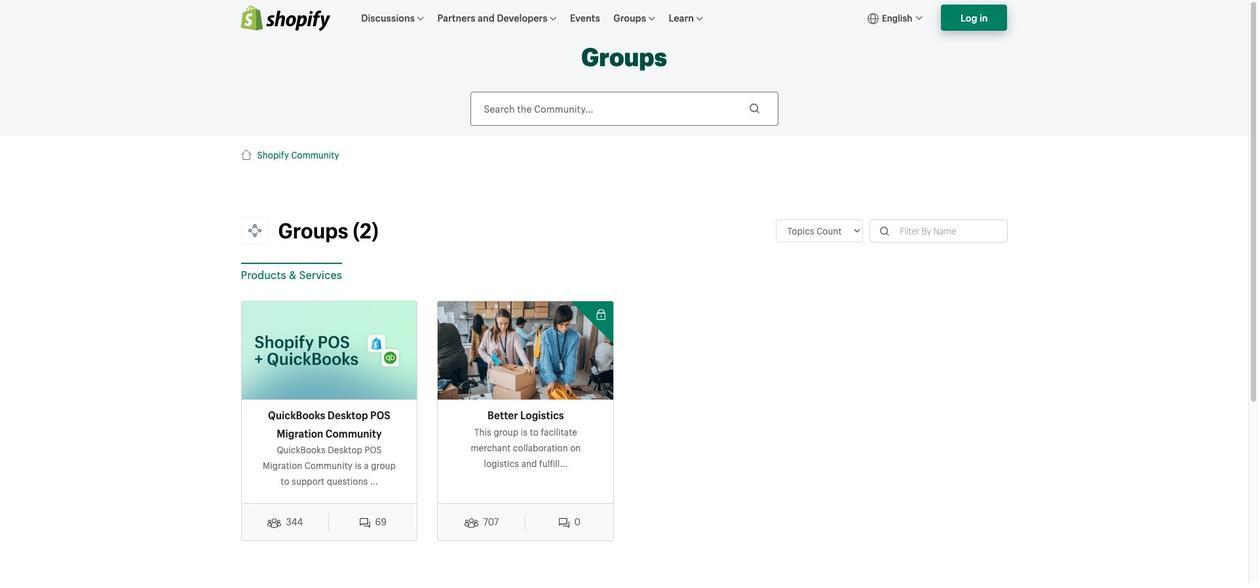 Task type: describe. For each thing, give the bounding box(es) containing it.
shopify logo image
[[241, 5, 330, 31]]

2 grouphub avatar image from the left
[[438, 302, 614, 400]]

Search text field
[[470, 92, 778, 126]]

groups image
[[241, 217, 268, 245]]

2 members count image from the left
[[465, 518, 478, 528]]

3 members count image from the left
[[559, 518, 570, 528]]



Task type: locate. For each thing, give the bounding box(es) containing it.
members count image
[[267, 518, 281, 528], [465, 518, 478, 528], [559, 518, 570, 528]]

None submit
[[738, 93, 771, 124]]

search icon image
[[881, 227, 890, 236]]

1 horizontal spatial members count image
[[465, 518, 478, 528]]

1 members count image from the left
[[267, 518, 281, 528]]

2 horizontal spatial members count image
[[559, 518, 570, 528]]

grouphub avatar image
[[242, 302, 417, 400], [438, 302, 614, 400]]

lock icon image
[[597, 309, 606, 320]]

0 horizontal spatial members count image
[[267, 518, 281, 528]]

1 horizontal spatial grouphub avatar image
[[438, 302, 614, 400]]

Filter By Name text field
[[892, 220, 1007, 242]]

0 horizontal spatial grouphub avatar image
[[242, 302, 417, 400]]

1 grouphub avatar image from the left
[[242, 302, 417, 400]]

members count image
[[360, 518, 370, 528]]



